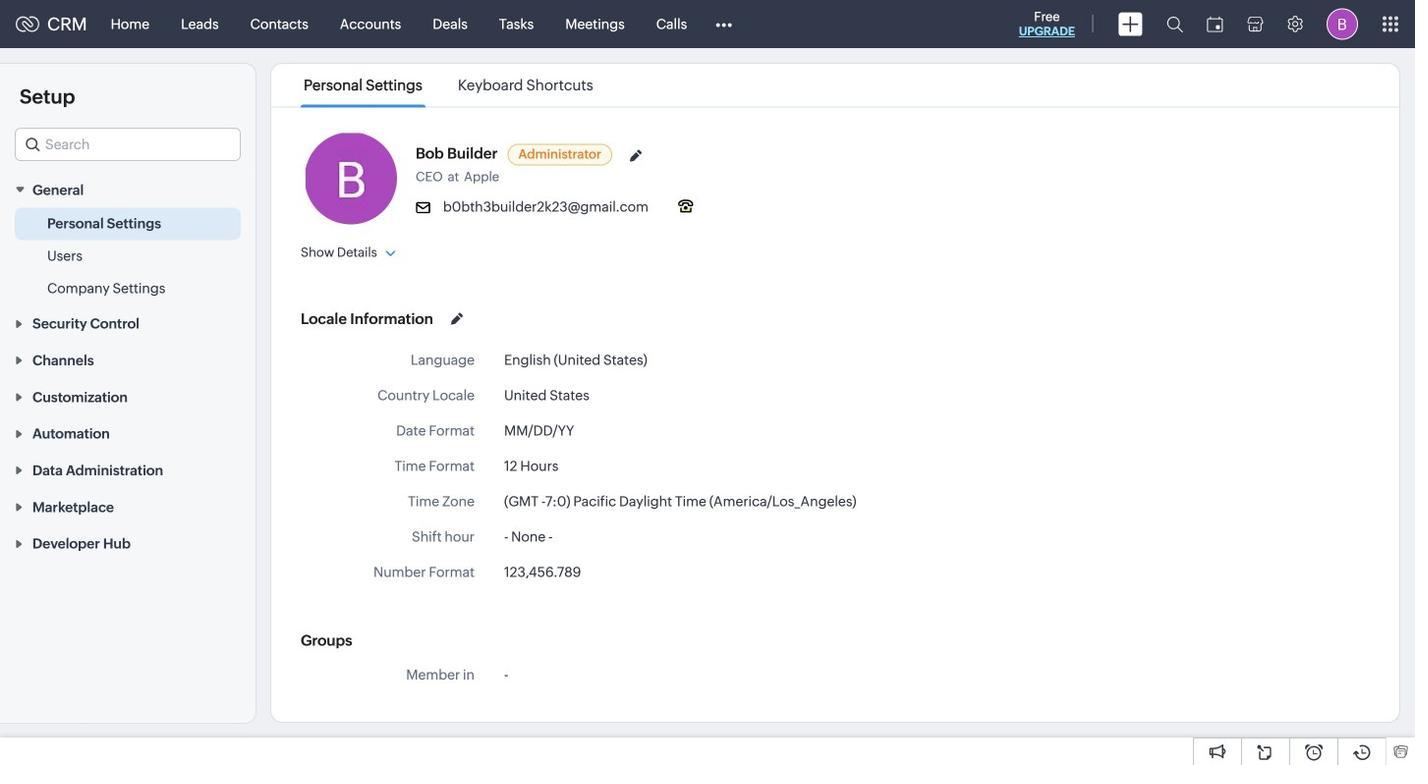 Task type: locate. For each thing, give the bounding box(es) containing it.
None field
[[15, 128, 241, 161]]

profile image
[[1327, 8, 1359, 40]]

region
[[0, 208, 256, 305]]

list
[[286, 64, 611, 107]]

profile element
[[1315, 0, 1371, 48]]

calendar image
[[1207, 16, 1224, 32]]

create menu element
[[1107, 0, 1155, 48]]

Search text field
[[16, 129, 240, 160]]



Task type: vqa. For each thing, say whether or not it's contained in the screenshot.
SEARCH LEAD REPORTS text field
no



Task type: describe. For each thing, give the bounding box(es) containing it.
create menu image
[[1119, 12, 1143, 36]]

logo image
[[16, 16, 39, 32]]

search image
[[1167, 16, 1184, 32]]

search element
[[1155, 0, 1196, 48]]

Other Modules field
[[703, 8, 745, 40]]



